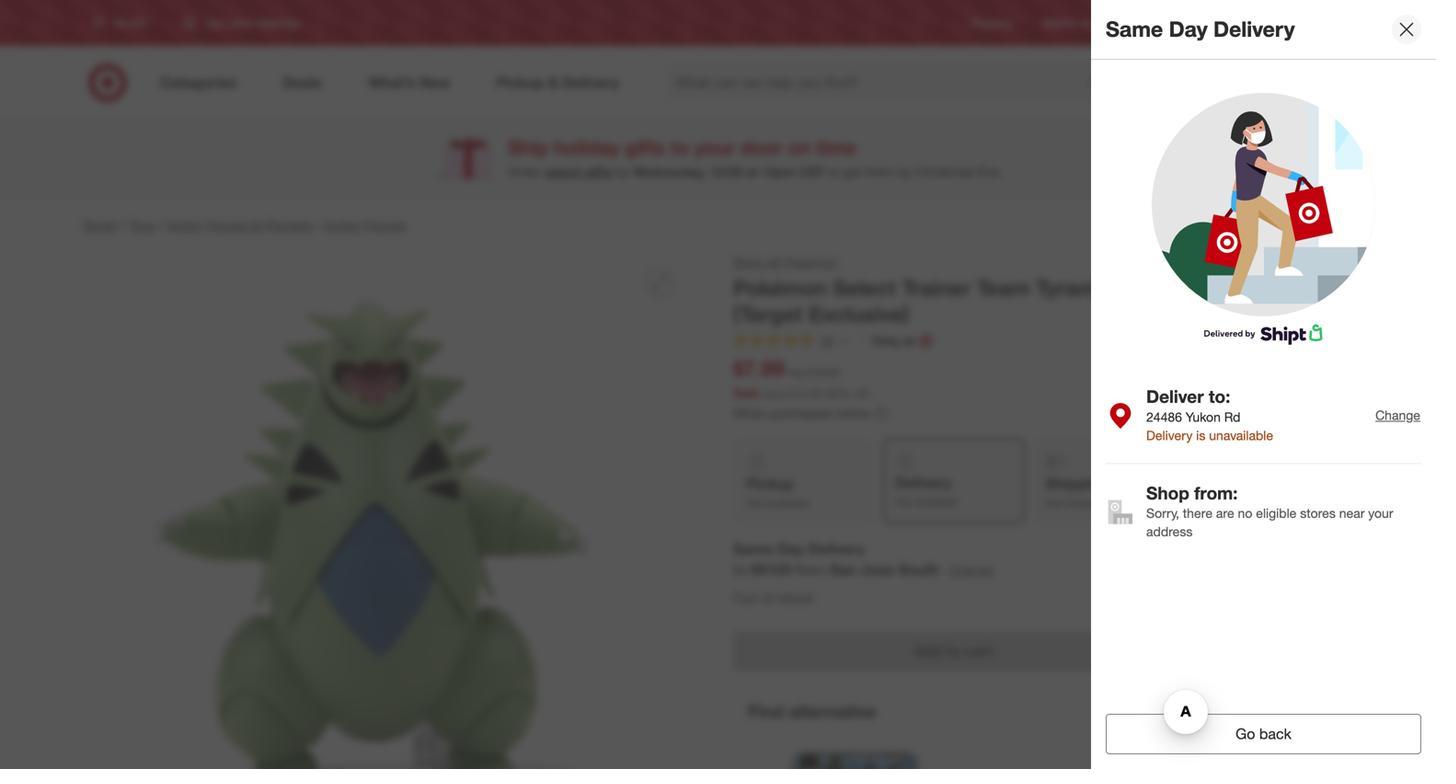 Task type: vqa. For each thing, say whether or not it's contained in the screenshot.
the 10" inside the $3.00 10" Stoneware Avesta Dinner Plate Black - Threshold™
no



Task type: describe. For each thing, give the bounding box(es) containing it.
1 by from the left
[[616, 164, 630, 180]]

shop for there
[[1147, 483, 1190, 504]]

from:
[[1195, 483, 1238, 504]]

christmas
[[916, 164, 975, 180]]

jose
[[861, 561, 894, 579]]

ship
[[508, 136, 549, 159]]

1 horizontal spatial gifts
[[625, 136, 666, 159]]

find stores
[[1288, 16, 1345, 30]]

action for /
[[324, 217, 361, 233]]

south
[[899, 561, 940, 579]]

weekly ad
[[1042, 16, 1094, 30]]

at inside ship holiday gifts to your door on time order select gifts by wednesday, 12/20 at 12pm cst to get them by christmas eve.
[[747, 164, 759, 180]]

)
[[867, 387, 870, 401]]

add to cart button
[[733, 631, 1175, 672]]

only
[[872, 333, 900, 349]]

toys
[[129, 217, 155, 233]]

find alternative
[[748, 701, 876, 722]]

33 link
[[733, 332, 853, 353]]

0 horizontal spatial action
[[166, 217, 203, 233]]

yukon
[[1186, 409, 1221, 425]]

san
[[830, 561, 857, 579]]

pickup
[[746, 475, 794, 493]]

get
[[843, 164, 862, 180]]

find for find alternative
[[748, 701, 784, 722]]

12pm
[[762, 164, 796, 180]]

registry
[[972, 16, 1013, 30]]

from san jose south
[[796, 561, 940, 579]]

add
[[915, 642, 943, 660]]

time
[[817, 136, 857, 159]]

delivery not available
[[895, 474, 959, 509]]

$7.99 reg $19.99 sale save $ 12.00 ( 60 % off )
[[733, 356, 870, 401]]

1 figures from the left
[[206, 217, 249, 233]]

(
[[825, 387, 828, 401]]

24486
[[1147, 409, 1182, 425]]

from
[[796, 561, 826, 579]]

action figures & playsets link
[[166, 217, 312, 233]]

weekly
[[1042, 16, 1078, 30]]

no
[[1238, 505, 1253, 521]]

out of stock
[[733, 589, 814, 607]]

circle
[[1231, 16, 1259, 30]]

select
[[545, 164, 582, 180]]

of
[[762, 589, 774, 607]]

to inside button
[[947, 642, 961, 660]]

sale
[[733, 385, 760, 401]]

wednesday,
[[633, 164, 706, 180]]

not for pickup
[[746, 496, 764, 510]]

there
[[1183, 505, 1213, 521]]

go back
[[1236, 725, 1292, 743]]

1 / from the left
[[121, 217, 125, 233]]

1 vertical spatial gifts
[[585, 164, 612, 180]]

redcard
[[1124, 16, 1168, 30]]

action for pokémon
[[1158, 275, 1223, 301]]

exclusive)
[[809, 302, 909, 327]]

1 vertical spatial change button
[[948, 560, 995, 581]]

back
[[1260, 725, 1292, 743]]

deliver
[[1147, 386, 1204, 407]]

pokemon
[[784, 254, 838, 270]]

What can we help you find? suggestions appear below search field
[[664, 63, 1123, 103]]

to left get
[[828, 164, 840, 180]]

all
[[768, 254, 780, 270]]

change button inside same day delivery dialog
[[1375, 405, 1422, 426]]

&
[[252, 217, 260, 233]]

trainer
[[902, 275, 971, 301]]

2 figures from the left
[[364, 217, 407, 233]]

team
[[977, 275, 1030, 301]]

purchased
[[770, 405, 832, 421]]

delivery inside 'delivery not available'
[[895, 474, 952, 492]]

reg
[[788, 365, 804, 379]]

rd
[[1225, 409, 1241, 425]]

2 by from the left
[[898, 164, 912, 180]]

are
[[1216, 505, 1235, 521]]

near
[[1340, 505, 1365, 521]]

same day delivery inside same day delivery dialog
[[1106, 16, 1295, 42]]

95123
[[751, 561, 791, 579]]

sorry,
[[1147, 505, 1180, 521]]

action figures link
[[324, 217, 407, 233]]

select
[[833, 275, 896, 301]]

to:
[[1209, 386, 1231, 407]]

cart
[[965, 642, 994, 660]]

online
[[835, 405, 870, 421]]

not for shipping
[[1046, 496, 1063, 510]]

when purchased online
[[733, 405, 870, 421]]

figure
[[1228, 275, 1292, 301]]



Task type: locate. For each thing, give the bounding box(es) containing it.
toys link
[[129, 217, 155, 233]]

%
[[841, 387, 851, 401]]

find
[[1288, 16, 1310, 30], [748, 701, 784, 722]]

day
[[1169, 16, 1208, 42], [777, 540, 804, 558]]

2 horizontal spatial action
[[1158, 275, 1223, 301]]

available inside pickup not available
[[767, 496, 810, 510]]

order
[[508, 164, 541, 180]]

ad
[[1081, 16, 1094, 30]]

not inside shipping not available
[[1046, 496, 1063, 510]]

available inside 'delivery not available'
[[916, 495, 959, 509]]

playsets
[[264, 217, 312, 233]]

address
[[1147, 524, 1193, 540]]

1 horizontal spatial change button
[[1375, 405, 1422, 426]]

when
[[733, 405, 767, 421]]

add to cart
[[915, 642, 994, 660]]

by down holiday
[[616, 164, 630, 180]]

out
[[733, 589, 757, 607]]

same up the to 95123
[[733, 540, 773, 558]]

only at
[[872, 333, 915, 349]]

day right redcard link
[[1169, 16, 1208, 42]]

0 horizontal spatial find
[[748, 701, 784, 722]]

1 horizontal spatial target
[[1197, 16, 1228, 30]]

2 horizontal spatial available
[[1067, 496, 1109, 510]]

1 horizontal spatial same
[[1106, 16, 1163, 42]]

$19.99
[[807, 365, 840, 379]]

them
[[865, 164, 895, 180]]

shop up sorry,
[[1147, 483, 1190, 504]]

2 horizontal spatial /
[[316, 217, 320, 233]]

same inside dialog
[[1106, 16, 1163, 42]]

shop from: sorry, there are no eligible stores near your address
[[1147, 483, 1394, 540]]

0 horizontal spatial gifts
[[585, 164, 612, 180]]

to up out
[[733, 561, 746, 579]]

0 horizontal spatial day
[[777, 540, 804, 558]]

0 vertical spatial gifts
[[625, 136, 666, 159]]

not down pickup
[[746, 496, 764, 510]]

delivery inside deliver to: 24486 yukon rd delivery is unavailable
[[1147, 427, 1193, 443]]

available down pickup
[[767, 496, 810, 510]]

1 vertical spatial same
[[733, 540, 773, 558]]

change
[[1376, 407, 1421, 423], [949, 562, 994, 578]]

0 horizontal spatial shop
[[733, 254, 764, 270]]

action inside shop all pokemon pokémon select trainer team tyranitar 6" action figure (target exclusive)
[[1158, 275, 1223, 301]]

gifts down holiday
[[585, 164, 612, 180]]

shop inside shop from: sorry, there are no eligible stores near your address
[[1147, 483, 1190, 504]]

1 horizontal spatial by
[[898, 164, 912, 180]]

target left circle
[[1197, 16, 1228, 30]]

0 vertical spatial your
[[695, 136, 735, 159]]

0 vertical spatial same day delivery
[[1106, 16, 1295, 42]]

by
[[616, 164, 630, 180], [898, 164, 912, 180]]

0 vertical spatial at
[[747, 164, 759, 180]]

shop all pokemon pokémon select trainer team tyranitar 6" action figure (target exclusive)
[[733, 254, 1292, 327]]

shop
[[733, 254, 764, 270], [1147, 483, 1190, 504]]

door
[[741, 136, 783, 159]]

find left stores
[[1288, 16, 1310, 30]]

target circle link
[[1197, 15, 1259, 31]]

1 vertical spatial your
[[1369, 505, 1394, 521]]

target circle
[[1197, 16, 1259, 30]]

60
[[828, 387, 841, 401]]

1 horizontal spatial shop
[[1147, 483, 1190, 504]]

shop left the all
[[733, 254, 764, 270]]

pokémon
[[733, 275, 827, 301]]

delivery
[[1214, 16, 1295, 42], [1147, 427, 1193, 443], [895, 474, 952, 492], [808, 540, 865, 558]]

at down door
[[747, 164, 759, 180]]

fisher-price imaginext jurassic world raptor recon - target exclusive image
[[980, 752, 1131, 769]]

1 vertical spatial at
[[903, 333, 915, 349]]

1 vertical spatial same day delivery
[[733, 540, 865, 558]]

action right 'toys'
[[166, 217, 203, 233]]

1 horizontal spatial change
[[1376, 407, 1421, 423]]

1 vertical spatial shop
[[1147, 483, 1190, 504]]

2 horizontal spatial not
[[1046, 496, 1063, 510]]

not down shipping
[[1046, 496, 1063, 510]]

same right ad
[[1106, 16, 1163, 42]]

1 horizontal spatial action
[[324, 217, 361, 233]]

is
[[1197, 427, 1206, 443]]

holiday
[[554, 136, 620, 159]]

same
[[1106, 16, 1163, 42], [733, 540, 773, 558]]

available inside shipping not available
[[1067, 496, 1109, 510]]

change button
[[1375, 405, 1422, 426], [948, 560, 995, 581]]

save
[[763, 387, 786, 401]]

0 vertical spatial change button
[[1375, 405, 1422, 426]]

same day delivery dialog
[[1091, 0, 1437, 769]]

find for find stores
[[1288, 16, 1310, 30]]

by right them
[[898, 164, 912, 180]]

1 horizontal spatial not
[[895, 495, 913, 509]]

1 horizontal spatial available
[[916, 495, 959, 509]]

not inside 'delivery not available'
[[895, 495, 913, 509]]

1 vertical spatial find
[[748, 701, 784, 722]]

0 horizontal spatial not
[[746, 496, 764, 510]]

day inside dialog
[[1169, 16, 1208, 42]]

1 horizontal spatial find
[[1288, 16, 1310, 30]]

target
[[1197, 16, 1228, 30], [82, 217, 117, 233]]

find left the alternative
[[748, 701, 784, 722]]

tyranitar
[[1036, 275, 1124, 301]]

1 horizontal spatial figures
[[364, 217, 407, 233]]

target for target circle
[[1197, 16, 1228, 30]]

1 horizontal spatial same day delivery
[[1106, 16, 1295, 42]]

0 horizontal spatial by
[[616, 164, 630, 180]]

1 horizontal spatial day
[[1169, 16, 1208, 42]]

1 horizontal spatial at
[[903, 333, 915, 349]]

to 95123
[[733, 561, 791, 579]]

not for delivery
[[895, 495, 913, 509]]

not
[[895, 495, 913, 509], [746, 496, 764, 510], [1046, 496, 1063, 510]]

$
[[789, 387, 795, 401]]

target left 'toys'
[[82, 217, 117, 233]]

at
[[747, 164, 759, 180], [903, 333, 915, 349]]

gifts up wednesday,
[[625, 136, 666, 159]]

deliver to: 24486 yukon rd delivery is unavailable
[[1147, 386, 1274, 443]]

target / toys / action figures & playsets / action figures
[[82, 217, 407, 233]]

not up south
[[895, 495, 913, 509]]

eve.
[[978, 164, 1002, 180]]

0 horizontal spatial same day delivery
[[733, 540, 865, 558]]

0 horizontal spatial figures
[[206, 217, 249, 233]]

go back button
[[1106, 714, 1422, 755]]

eligible
[[1256, 505, 1297, 521]]

1 vertical spatial day
[[777, 540, 804, 558]]

$7.99
[[733, 356, 785, 381]]

your
[[695, 136, 735, 159], [1369, 505, 1394, 521]]

available for pickup
[[767, 496, 810, 510]]

/
[[121, 217, 125, 233], [158, 217, 162, 233], [316, 217, 320, 233]]

unavailable
[[1209, 427, 1274, 443]]

0 vertical spatial same
[[1106, 16, 1163, 42]]

change inside same day delivery dialog
[[1376, 407, 1421, 423]]

go
[[1236, 725, 1256, 743]]

6"
[[1130, 275, 1152, 301]]

1 horizontal spatial /
[[158, 217, 162, 233]]

0 vertical spatial shop
[[733, 254, 764, 270]]

your inside ship holiday gifts to your door on time order select gifts by wednesday, 12/20 at 12pm cst to get them by christmas eve.
[[695, 136, 735, 159]]

off
[[854, 387, 867, 401]]

stock
[[778, 589, 814, 607]]

(target
[[733, 302, 803, 327]]

weekly ad link
[[1042, 15, 1094, 31]]

your right near
[[1369, 505, 1394, 521]]

1 horizontal spatial your
[[1369, 505, 1394, 521]]

0 horizontal spatial target
[[82, 217, 117, 233]]

cst
[[799, 164, 825, 180]]

0 horizontal spatial your
[[695, 136, 735, 159]]

0 horizontal spatial available
[[767, 496, 810, 510]]

/ right 'toys'
[[158, 217, 162, 233]]

pok&#233;mon select trainer team tyranitar 6&#34; action figure (target exclusive), 1 of 20 image
[[82, 253, 689, 769]]

not inside pickup not available
[[746, 496, 764, 510]]

available down shipping
[[1067, 496, 1109, 510]]

to up wednesday,
[[671, 136, 689, 159]]

shipping not available
[[1046, 475, 1109, 510]]

33
[[820, 333, 834, 349]]

to right add
[[947, 642, 961, 660]]

target for target / toys / action figures & playsets / action figures
[[82, 217, 117, 233]]

0 horizontal spatial /
[[121, 217, 125, 233]]

3 / from the left
[[316, 217, 320, 233]]

ship holiday gifts to your door on time order select gifts by wednesday, 12/20 at 12pm cst to get them by christmas eve.
[[508, 136, 1002, 180]]

1 vertical spatial change
[[949, 562, 994, 578]]

jurassic world: dominion release 'n rampage soyona & atrociraptor pack (target exclusive) image
[[1168, 752, 1319, 769]]

/ left 'toys'
[[121, 217, 125, 233]]

redcard link
[[1124, 15, 1168, 31]]

your inside shop from: sorry, there are no eligible stores near your address
[[1369, 505, 1394, 521]]

shipping
[[1046, 475, 1107, 493]]

0 vertical spatial change
[[1376, 407, 1421, 423]]

action right playsets
[[324, 217, 361, 233]]

day up 95123
[[777, 540, 804, 558]]

/ right playsets
[[316, 217, 320, 233]]

available for shipping
[[1067, 496, 1109, 510]]

alternative
[[789, 701, 876, 722]]

available for delivery
[[916, 495, 959, 509]]

find stores link
[[1288, 15, 1345, 31]]

jurassic world legacy mamenchisaurus figure (target exclusive) image
[[792, 752, 943, 769]]

0 horizontal spatial at
[[747, 164, 759, 180]]

0 vertical spatial target
[[1197, 16, 1228, 30]]

target link
[[82, 217, 117, 233]]

pickup not available
[[746, 475, 810, 510]]

1 vertical spatial target
[[82, 217, 117, 233]]

2 / from the left
[[158, 217, 162, 233]]

your up 12/20
[[695, 136, 735, 159]]

action right 6"
[[1158, 275, 1223, 301]]

shop inside shop all pokemon pokémon select trainer team tyranitar 6" action figure (target exclusive)
[[733, 254, 764, 270]]

target inside the target circle link
[[1197, 16, 1228, 30]]

available up south
[[916, 495, 959, 509]]

at right only
[[903, 333, 915, 349]]

shop for pokémon
[[733, 254, 764, 270]]

0 horizontal spatial change
[[949, 562, 994, 578]]

0 vertical spatial day
[[1169, 16, 1208, 42]]

0 horizontal spatial change button
[[948, 560, 995, 581]]

0 horizontal spatial same
[[733, 540, 773, 558]]

0 vertical spatial find
[[1288, 16, 1310, 30]]

on
[[788, 136, 811, 159]]

generic shipt shopper carrying bags image
[[1152, 93, 1376, 346]]



